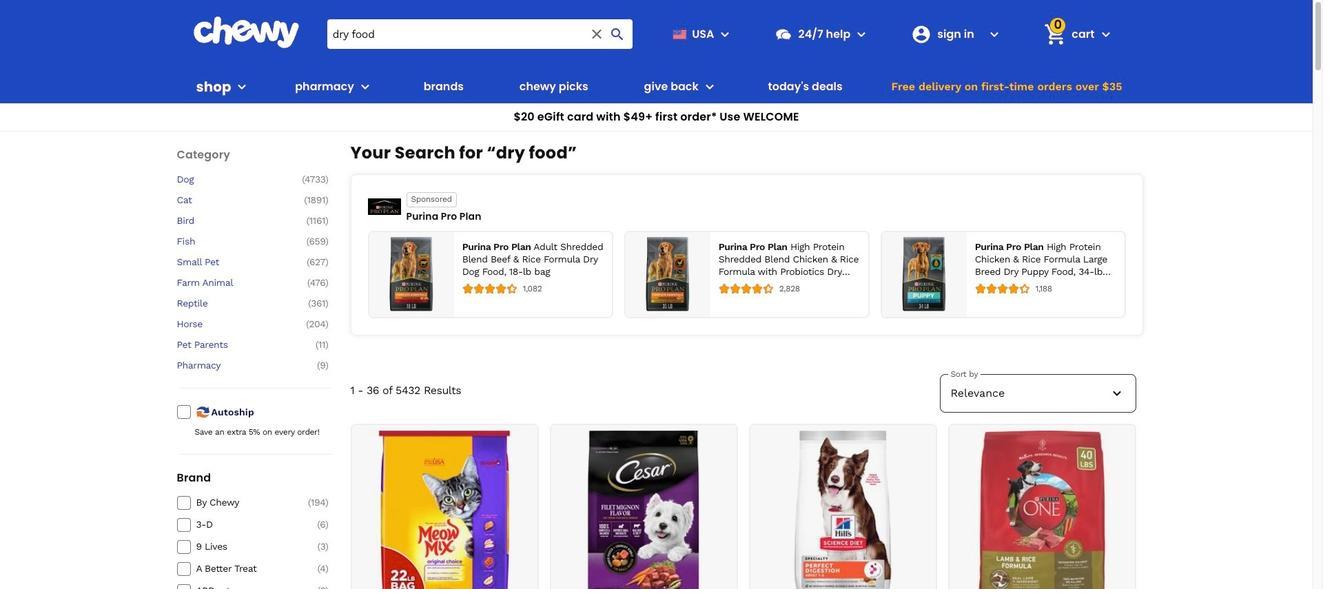 Task type: describe. For each thing, give the bounding box(es) containing it.
site banner
[[0, 0, 1313, 132]]

purina pro plan adult shredded blend beef & rice formula dry dog food, 18-lb bag image
[[375, 238, 449, 312]]

help menu image
[[854, 26, 870, 42]]

menu image
[[234, 79, 251, 95]]

cart menu image
[[1098, 26, 1114, 42]]

purina pro plan high protein shredded blend chicken & rice formula with probiotics dry dog food, 35-lb bag image
[[631, 238, 705, 312]]

cesar filet mignon flavor & spring vegetables garnish small breed dry dog food, 12-lb bag image
[[558, 431, 729, 589]]

menu image
[[717, 26, 734, 42]]

purina pro plan high protein chicken & rice formula large breed dry puppy food, 34-lb bag image
[[888, 238, 962, 312]]

purina one natural smartblend lamb & rice formula dry dog food, 40-lb bag image
[[957, 431, 1128, 589]]

Search text field
[[327, 19, 633, 49]]

chewy support image
[[775, 25, 793, 43]]



Task type: vqa. For each thing, say whether or not it's contained in the screenshot.
PURINA PRO PLAN HIGH PROTEIN CHICKEN & RICE FORMULA LARGE BREED DRY PUPPY FOOD, 34-LB BAG Image
yes



Task type: locate. For each thing, give the bounding box(es) containing it.
items image
[[1044, 22, 1068, 46]]

list
[[368, 231, 1126, 319]]

hill's science diet adult perfect digestion chicken, brown rice, & whole oats recipe dry dog food, 22-lb bag image
[[758, 431, 929, 589]]

pharmacy menu image
[[357, 79, 374, 95]]

header image image
[[368, 198, 401, 215]]

Product search field
[[327, 19, 633, 49]]

delete search image
[[589, 26, 606, 42]]

give back menu image
[[702, 79, 718, 95]]

account menu image
[[987, 26, 1003, 42]]

submit search image
[[610, 26, 626, 42]]

chewy home image
[[193, 17, 300, 48]]

meow mix original choice dry cat food, 22-lb bag image
[[359, 431, 530, 589]]



